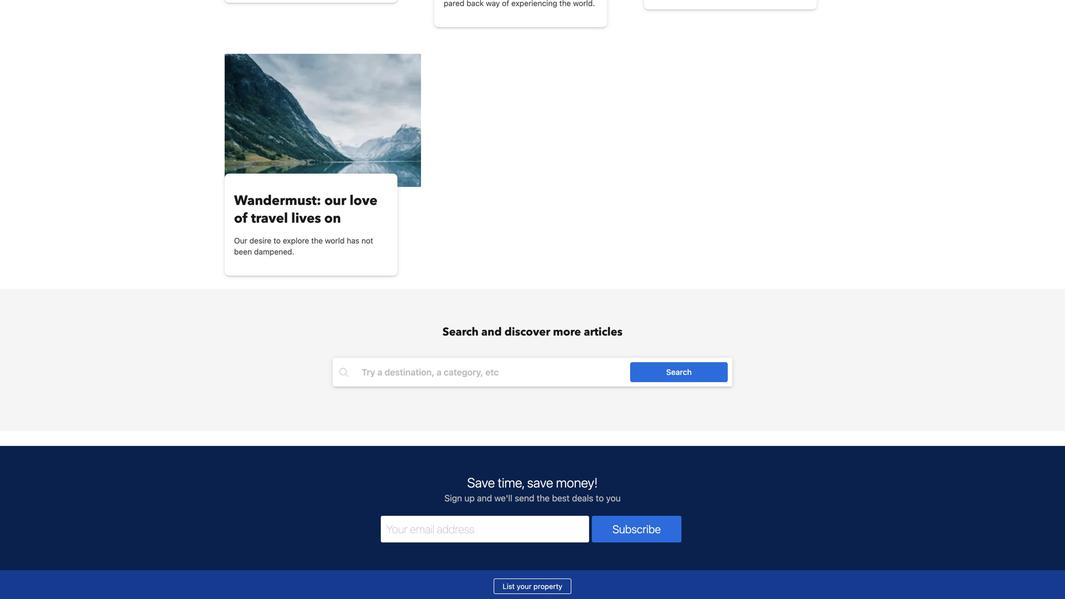 Task type: vqa. For each thing, say whether or not it's contained in the screenshot.
left 9
no



Task type: describe. For each thing, give the bounding box(es) containing it.
desire
[[250, 236, 272, 245]]

save
[[468, 475, 495, 491]]

property
[[534, 583, 563, 591]]

subscribe
[[613, 523, 661, 536]]

search for search
[[667, 368, 692, 377]]

our
[[234, 236, 248, 245]]

on
[[325, 210, 341, 228]]

your
[[517, 583, 532, 591]]

has
[[347, 236, 360, 245]]

of
[[234, 210, 248, 228]]

list your property
[[503, 583, 563, 591]]

money!
[[556, 475, 598, 491]]

the inside our desire to explore the world has not been dampened.
[[311, 236, 323, 245]]

discover
[[505, 325, 551, 340]]

our desire to explore the world has not been dampened.
[[234, 236, 373, 256]]

subscribe button
[[592, 516, 682, 543]]

and inside save time, save money! sign up and we'll send the best deals to you
[[477, 493, 492, 504]]

list
[[503, 583, 515, 591]]

search for search and discover more articles
[[443, 325, 479, 340]]

sign
[[445, 493, 462, 504]]

been
[[234, 247, 252, 256]]

love
[[350, 192, 378, 210]]

more
[[553, 325, 581, 340]]



Task type: locate. For each thing, give the bounding box(es) containing it.
0 vertical spatial and
[[482, 325, 502, 340]]

to left you on the bottom right
[[596, 493, 604, 504]]

the down save
[[537, 493, 550, 504]]

1 vertical spatial the
[[537, 493, 550, 504]]

0 horizontal spatial search
[[443, 325, 479, 340]]

save
[[528, 475, 554, 491]]

wandermust: our love of travel lives on link
[[234, 192, 388, 228]]

1 horizontal spatial search
[[667, 368, 692, 377]]

1 horizontal spatial to
[[596, 493, 604, 504]]

1 vertical spatial and
[[477, 493, 492, 504]]

0 vertical spatial search
[[443, 325, 479, 340]]

our
[[325, 192, 347, 210]]

0 horizontal spatial the
[[311, 236, 323, 245]]

wandermust:
[[234, 192, 321, 210]]

save time, save money! footer
[[0, 446, 1066, 600]]

send
[[515, 493, 535, 504]]

search
[[443, 325, 479, 340], [667, 368, 692, 377]]

1 horizontal spatial the
[[537, 493, 550, 504]]

travel
[[251, 210, 288, 228]]

and right up
[[477, 493, 492, 504]]

list your property link
[[494, 579, 572, 595]]

world
[[325, 236, 345, 245]]

search button
[[631, 362, 728, 382]]

articles
[[584, 325, 623, 340]]

not
[[362, 236, 373, 245]]

0 horizontal spatial to
[[274, 236, 281, 245]]

save time, save money! sign up and we'll send the best deals to you
[[445, 475, 621, 504]]

and
[[482, 325, 502, 340], [477, 493, 492, 504]]

the left world at the left top of page
[[311, 236, 323, 245]]

explore
[[283, 236, 309, 245]]

up
[[465, 493, 475, 504]]

wandermust: our love of travel lives on
[[234, 192, 378, 228]]

to up 'dampened.'
[[274, 236, 281, 245]]

1 vertical spatial to
[[596, 493, 604, 504]]

deals
[[572, 493, 594, 504]]

search and discover more articles
[[443, 325, 623, 340]]

1 vertical spatial search
[[667, 368, 692, 377]]

you
[[607, 493, 621, 504]]

0 vertical spatial to
[[274, 236, 281, 245]]

dampened.
[[254, 247, 295, 256]]

Try a destination, a category, etc text field
[[353, 362, 644, 382]]

we'll
[[495, 493, 513, 504]]

to inside save time, save money! sign up and we'll send the best deals to you
[[596, 493, 604, 504]]

the inside save time, save money! sign up and we'll send the best deals to you
[[537, 493, 550, 504]]

time,
[[498, 475, 525, 491]]

to inside our desire to explore the world has not been dampened.
[[274, 236, 281, 245]]

0 vertical spatial the
[[311, 236, 323, 245]]

search inside button
[[667, 368, 692, 377]]

the
[[311, 236, 323, 245], [537, 493, 550, 504]]

Your email address email field
[[381, 516, 590, 543]]

to
[[274, 236, 281, 245], [596, 493, 604, 504]]

best
[[552, 493, 570, 504]]

lives
[[292, 210, 321, 228]]

and left discover
[[482, 325, 502, 340]]



